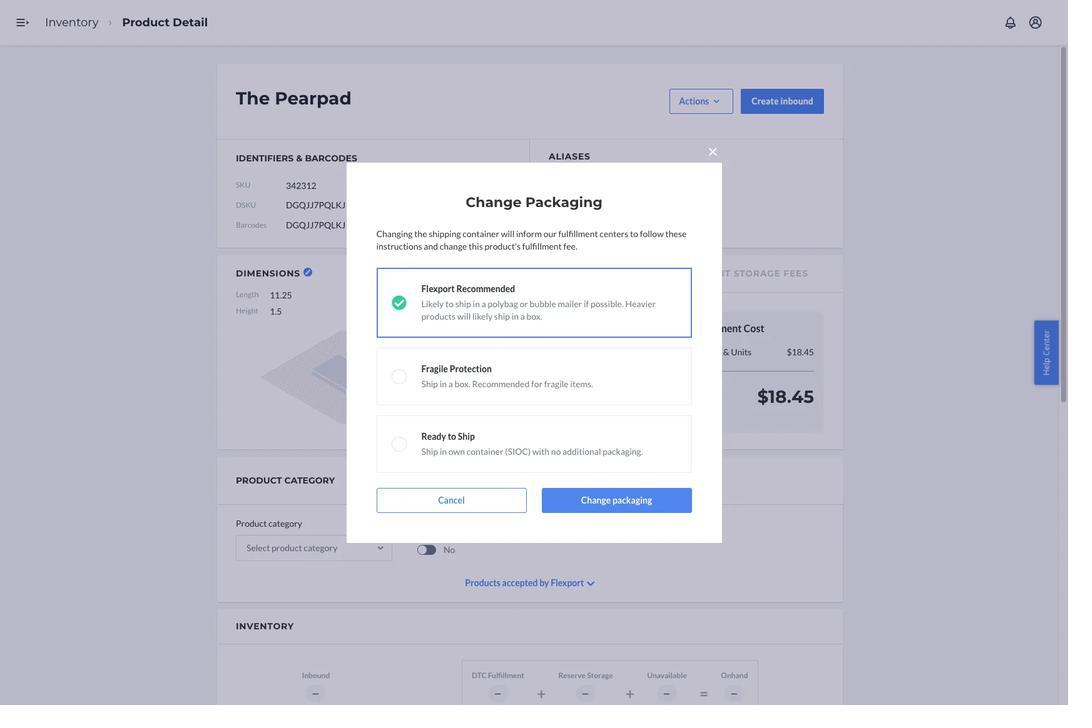 Task type: describe. For each thing, give the bounding box(es) containing it.
product category
[[236, 475, 335, 486]]

service for service & units
[[693, 347, 722, 357]]

barcodes
[[236, 221, 267, 230]]

0 horizontal spatial packaging
[[486, 362, 520, 372]]

change for change packaging
[[466, 194, 522, 211]]

flexport for flexport recommended likely to ship in a polybag or bubble mailer if possible. heavier products will likely ship in a box.
[[422, 283, 455, 294]]

recommended for flexport recommended likely to ship in a polybag or bubble mailer if possible. heavier products will likely ship in a box.
[[457, 283, 515, 294]]

in up additional at the right bottom of page
[[591, 418, 597, 427]]

likely inside flexport recommended likely to ship in a polybag or bubble mailer if possible. heavier products will likely ship in a box.
[[473, 311, 493, 321]]

box. inside likely to ship in a polybag or bubble mailer if possible. heavier products will likely ship in a box.
[[604, 418, 617, 427]]

to inside changing the shipping container will inform our fulfillment centers to follow these instructions and change this product's fulfillment fee.
[[630, 228, 638, 239]]

possible. inside flexport recommended likely to ship in a polybag or bubble mailer if possible. heavier products will likely ship in a box.
[[591, 298, 624, 309]]

heavier inside likely to ship in a polybag or bubble mailer if possible. heavier products will likely ship in a box.
[[486, 418, 512, 427]]

no
[[551, 446, 561, 457]]

for
[[531, 378, 543, 389]]

inventory inside breadcrumbs navigation
[[45, 15, 99, 29]]

=
[[700, 684, 709, 703]]

help
[[1041, 358, 1052, 375]]

will inside changing the shipping container will inform our fulfillment centers to follow these instructions and change this product's fulfillment fee.
[[501, 228, 515, 239]]

packaging
[[613, 495, 652, 505]]

protection
[[450, 363, 492, 374]]

reserve
[[559, 671, 586, 681]]

flexport recommended button
[[486, 378, 673, 401]]

fragile protection ship in a box. recommended for fragile items.
[[422, 363, 593, 389]]

possible. inside likely to ship in a polybag or bubble mailer if possible. heavier products will likely ship in a box.
[[631, 407, 660, 416]]

these
[[666, 228, 687, 239]]

×
[[708, 140, 718, 161]]

ship down change
[[455, 298, 471, 309]]

actions button
[[670, 89, 734, 114]]

no
[[444, 544, 455, 555]]

fulfillment up the service & units
[[693, 322, 742, 334]]

with
[[533, 446, 550, 457]]

help center
[[1041, 330, 1052, 375]]

inbound
[[302, 671, 330, 681]]

service & units
[[693, 347, 752, 357]]

change packaging button
[[542, 488, 692, 513]]

in down flexport recommended
[[530, 407, 536, 416]]

likely to ship in a polybag or bubble mailer if possible. heavier products will likely ship in a box.
[[486, 407, 660, 427]]

1 vertical spatial storage
[[587, 671, 613, 681]]

identifiers
[[236, 153, 294, 164]]

ecom for ecom fulfillment fees
[[486, 268, 516, 279]]

― for reserve storage
[[582, 689, 590, 698]]

packaging inside × 'document'
[[526, 194, 603, 211]]

11.25
[[270, 290, 292, 300]]

flexport for flexport recommended
[[497, 384, 529, 394]]

pearpad
[[275, 88, 352, 109]]

1 1.5 from the left
[[270, 306, 282, 317]]

dtc
[[472, 671, 487, 681]]

product
[[236, 475, 282, 486]]

tab list containing ecom fulfillment fees
[[456, 255, 843, 293]]

category
[[285, 475, 335, 486]]

likely inside likely to ship in a polybag or bubble mailer if possible. heavier products will likely ship in a box.
[[486, 407, 506, 416]]

fulfillment cost
[[693, 322, 765, 334]]

detail
[[173, 15, 208, 29]]

identifiers & barcodes
[[236, 153, 357, 164]]

in inside ready to ship ship in own container (sioc) with no additional packaging.
[[440, 446, 447, 457]]

actions
[[679, 96, 709, 106]]

1 fees from the left
[[590, 268, 615, 279]]

dimensions
[[236, 268, 300, 279]]

width
[[347, 290, 368, 299]]

create inbound
[[752, 96, 814, 106]]

cancel button
[[376, 488, 527, 513]]

2 1.5 from the left
[[383, 306, 395, 317]]

and
[[424, 241, 438, 251]]

a down ecom fulfillment fees tab
[[521, 311, 525, 321]]

products inside flexport recommended likely to ship in a polybag or bubble mailer if possible. heavier products will likely ship in a box.
[[422, 311, 456, 321]]

follow
[[640, 228, 664, 239]]

packaging.
[[603, 446, 643, 457]]

fee.
[[564, 241, 578, 251]]

product for product detail
[[122, 15, 170, 29]]

ship for ready to ship
[[458, 431, 475, 442]]

fulfillment for dtc fulfillment
[[488, 671, 524, 681]]

bubble inside likely to ship in a polybag or bubble mailer if possible. heavier products will likely ship in a box.
[[579, 407, 602, 416]]

polybag inside flexport recommended likely to ship in a polybag or bubble mailer if possible. heavier products will likely ship in a box.
[[488, 298, 518, 309]]

ready
[[422, 431, 446, 442]]

in down ecom fulfillment fees tab
[[512, 311, 519, 321]]

polybag inside likely to ship in a polybag or bubble mailer if possible. heavier products will likely ship in a box.
[[543, 407, 569, 416]]

ecom fulfillment storage fees
[[630, 268, 809, 279]]

unavailable
[[647, 671, 687, 681]]

aliases
[[549, 151, 591, 162]]

ship for fragile protection
[[422, 378, 438, 389]]

a inside fragile protection ship in a box. recommended for fragile items.
[[449, 378, 453, 389]]

check circle image
[[391, 295, 407, 310]]

(dsku)
[[347, 220, 376, 230]]

the
[[414, 228, 427, 239]]

will inside flexport recommended likely to ship in a polybag or bubble mailer if possible. heavier products will likely ship in a box.
[[457, 311, 471, 321]]

product's
[[485, 241, 521, 251]]

level
[[512, 312, 529, 322]]

― for unavailable
[[663, 689, 671, 698]]

weight
[[347, 306, 371, 315]]

likely inside flexport recommended likely to ship in a polybag or bubble mailer if possible. heavier products will likely ship in a box.
[[422, 298, 444, 309]]

items.
[[570, 378, 593, 389]]

1 + from the left
[[537, 684, 546, 703]]

8.75
[[383, 290, 400, 300]]

ecom for ecom fulfillment storage fees
[[630, 268, 660, 279]]

or inside flexport recommended likely to ship in a polybag or bubble mailer if possible. heavier products will likely ship in a box.
[[520, 298, 528, 309]]

inform
[[516, 228, 542, 239]]

reserve storage
[[559, 671, 613, 681]]

dsku
[[236, 201, 256, 210]]

bubble inside flexport recommended likely to ship in a polybag or bubble mailer if possible. heavier products will likely ship in a box.
[[530, 298, 556, 309]]

a up additional at the right bottom of page
[[599, 418, 603, 427]]

― for dtc fulfillment
[[494, 689, 502, 698]]

create inbound button
[[741, 89, 824, 114]]



Task type: vqa. For each thing, say whether or not it's contained in the screenshot.
the Ecom Fulfillment Storage Fees
yes



Task type: locate. For each thing, give the bounding box(es) containing it.
mailer inside flexport recommended likely to ship in a polybag or bubble mailer if possible. heavier products will likely ship in a box.
[[558, 298, 582, 309]]

in down fragile
[[440, 378, 447, 389]]

fulfillment up flexport recommended likely to ship in a polybag or bubble mailer if possible. heavier products will likely ship in a box.
[[519, 268, 587, 279]]

0 vertical spatial likely
[[422, 298, 444, 309]]

1 horizontal spatial or
[[571, 407, 578, 416]]

fulfillment up fee. on the top right of the page
[[559, 228, 598, 239]]

0 vertical spatial if
[[584, 298, 589, 309]]

ecom fulfillment fees tab
[[486, 255, 615, 292]]

to inside flexport recommended likely to ship in a polybag or bubble mailer if possible. heavier products will likely ship in a box.
[[446, 298, 454, 309]]

likely right check circle icon
[[422, 298, 444, 309]]

1 vertical spatial change
[[581, 495, 611, 505]]

change packaging
[[466, 194, 603, 211]]

0 vertical spatial bubble
[[530, 298, 556, 309]]

2 vertical spatial ship
[[422, 446, 438, 457]]

ship down fragile
[[422, 378, 438, 389]]

0 horizontal spatial inventory
[[45, 15, 99, 29]]

will up ready to ship ship in own container (sioc) with no additional packaging.
[[545, 418, 556, 427]]

0 vertical spatial $18.45
[[787, 347, 814, 357]]

1 vertical spatial flexport
[[497, 384, 529, 394]]

container inside changing the shipping container will inform our fulfillment centers to follow these instructions and change this product's fulfillment fee.
[[463, 228, 499, 239]]

a down flexport recommended
[[538, 407, 542, 416]]

(sioc)
[[505, 446, 531, 457]]

packaging
[[526, 194, 603, 211], [486, 362, 520, 372]]

1 horizontal spatial 1.5
[[383, 306, 395, 317]]

2 + from the left
[[626, 684, 635, 703]]

category
[[269, 518, 302, 529]]

1 vertical spatial or
[[571, 407, 578, 416]]

recommended inside flexport recommended likely to ship in a polybag or bubble mailer if possible. heavier products will likely ship in a box.
[[457, 283, 515, 294]]

1 vertical spatial fulfillment
[[522, 241, 562, 251]]

bubble
[[530, 298, 556, 309], [579, 407, 602, 416]]

fulfillment inside ecom fulfillment storage fees tab
[[663, 268, 731, 279]]

0 vertical spatial storage
[[734, 268, 781, 279]]

own
[[449, 446, 465, 457]]

1 horizontal spatial flexport
[[497, 384, 529, 394]]

in inside fragile protection ship in a box. recommended for fragile items.
[[440, 378, 447, 389]]

None text field
[[286, 173, 379, 197]]

or inside likely to ship in a polybag or bubble mailer if possible. heavier products will likely ship in a box.
[[571, 407, 578, 416]]

― for onhand
[[731, 689, 739, 698]]

0 vertical spatial likely
[[473, 311, 493, 321]]

― down inbound
[[312, 689, 320, 698]]

fulfillment for ecom fulfillment fees
[[519, 268, 587, 279]]

products up ready to ship ship in own container (sioc) with no additional packaging.
[[514, 418, 543, 427]]

0 horizontal spatial 1.5
[[270, 306, 282, 317]]

1 horizontal spatial likely
[[486, 407, 506, 416]]

ship down flexport recommended
[[515, 407, 529, 416]]

1 horizontal spatial polybag
[[543, 407, 569, 416]]

cost
[[744, 322, 765, 334]]

to inside likely to ship in a polybag or bubble mailer if possible. heavier products will likely ship in a box.
[[507, 407, 514, 416]]

mailer
[[558, 298, 582, 309], [603, 407, 624, 416]]

0 horizontal spatial will
[[457, 311, 471, 321]]

change packaging
[[581, 495, 652, 505]]

service for service level
[[486, 312, 510, 322]]

0 vertical spatial or
[[520, 298, 528, 309]]

fulfillment down the our
[[522, 241, 562, 251]]

service down fulfillment cost
[[693, 347, 722, 357]]

tab list
[[456, 255, 843, 293]]

products inside likely to ship in a polybag or bubble mailer if possible. heavier products will likely ship in a box.
[[514, 418, 543, 427]]

1 vertical spatial dgqjj7pqlkj
[[286, 220, 346, 230]]

container up the this
[[463, 228, 499, 239]]

1 vertical spatial will
[[457, 311, 471, 321]]

product category
[[236, 518, 302, 529]]

a down protection
[[449, 378, 453, 389]]

1 horizontal spatial products
[[514, 418, 543, 427]]

1 horizontal spatial box.
[[527, 311, 543, 321]]

0 horizontal spatial if
[[584, 298, 589, 309]]

inbound
[[781, 96, 814, 106]]

recommended
[[457, 283, 515, 294], [472, 378, 530, 389], [531, 384, 589, 394]]

1 horizontal spatial packaging
[[526, 194, 603, 211]]

storage right reserve at the right of page
[[587, 671, 613, 681]]

1 vertical spatial likely
[[557, 418, 575, 427]]

mailer down ecom fulfillment fees tab
[[558, 298, 582, 309]]

storage up cost
[[734, 268, 781, 279]]

0 horizontal spatial &
[[296, 153, 303, 164]]

packaging up flexport recommended
[[486, 362, 520, 372]]

1 horizontal spatial possible.
[[631, 407, 660, 416]]

will
[[501, 228, 515, 239], [457, 311, 471, 321], [545, 418, 556, 427]]

heavier inside flexport recommended likely to ship in a polybag or bubble mailer if possible. heavier products will likely ship in a box.
[[626, 298, 656, 309]]

recommended inside button
[[531, 384, 589, 394]]

2 vertical spatial will
[[545, 418, 556, 427]]

pencil alt image
[[305, 270, 310, 275]]

will left service level
[[457, 311, 471, 321]]

box. down protection
[[455, 378, 471, 389]]

& for service
[[723, 347, 729, 357]]

likely
[[473, 311, 493, 321], [557, 418, 575, 427]]

possible.
[[591, 298, 624, 309], [631, 407, 660, 416]]

― down onhand
[[731, 689, 739, 698]]

1 vertical spatial mailer
[[603, 407, 624, 416]]

0 horizontal spatial or
[[520, 298, 528, 309]]

change inside button
[[581, 495, 611, 505]]

length
[[236, 290, 259, 299]]

1 ecom from the left
[[486, 268, 516, 279]]

0 vertical spatial will
[[501, 228, 515, 239]]

0 horizontal spatial products
[[422, 311, 456, 321]]

0 vertical spatial fulfillment
[[559, 228, 598, 239]]

product
[[122, 15, 170, 29], [236, 518, 267, 529]]

dgqjj7pqlkj for dgqjj7pqlkj
[[286, 200, 346, 210]]

to up own on the bottom left
[[448, 431, 456, 442]]

dtc fulfillment
[[472, 671, 524, 681]]

box. down ecom fulfillment fees tab
[[527, 311, 543, 321]]

inventory
[[45, 15, 99, 29], [236, 621, 294, 632]]

2 horizontal spatial will
[[545, 418, 556, 427]]

0 horizontal spatial fees
[[590, 268, 615, 279]]

flexport recommended
[[497, 384, 589, 394]]

polybag down flexport recommended
[[543, 407, 569, 416]]

changing
[[376, 228, 413, 239]]

units
[[731, 347, 752, 357]]

1 horizontal spatial storage
[[734, 268, 781, 279]]

will inside likely to ship in a polybag or bubble mailer if possible. heavier products will likely ship in a box.
[[545, 418, 556, 427]]

× document
[[346, 137, 722, 543]]

ship inside fragile protection ship in a box. recommended for fragile items.
[[422, 378, 438, 389]]

ship up own on the bottom left
[[458, 431, 475, 442]]

center
[[1041, 330, 1052, 356]]

breadcrumbs navigation
[[35, 4, 218, 41]]

fulfillment inside ecom fulfillment fees tab
[[519, 268, 587, 279]]

flexport left for
[[497, 384, 529, 394]]

1 vertical spatial service
[[693, 347, 722, 357]]

heavier
[[626, 298, 656, 309], [486, 418, 512, 427]]

1.5 down 11.25
[[270, 306, 282, 317]]

fulfillment down these
[[663, 268, 731, 279]]

1 horizontal spatial inventory
[[236, 621, 294, 632]]

0 vertical spatial container
[[463, 228, 499, 239]]

instructions
[[376, 241, 422, 251]]

change up product's
[[466, 194, 522, 211]]

recommended for flexport recommended
[[531, 384, 589, 394]]

polybag up service level
[[488, 298, 518, 309]]

recommended inside fragile protection ship in a box. recommended for fragile items.
[[472, 378, 530, 389]]

1 horizontal spatial &
[[723, 347, 729, 357]]

1 vertical spatial $18.45
[[758, 386, 814, 407]]

0 vertical spatial change
[[466, 194, 522, 211]]

flexport inside flexport recommended likely to ship in a polybag or bubble mailer if possible. heavier products will likely ship in a box.
[[422, 283, 455, 294]]

likely up the no
[[557, 418, 575, 427]]

flexport inside "flexport recommended" button
[[497, 384, 529, 394]]

― down reserve storage
[[582, 689, 590, 698]]

change for change packaging
[[581, 495, 611, 505]]

ship down ready
[[422, 446, 438, 457]]

dgqjj7pqlkj up dgqjj7pqlkj (dsku)
[[286, 200, 346, 210]]

0 horizontal spatial ecom
[[486, 268, 516, 279]]

product left category
[[236, 518, 267, 529]]

0 vertical spatial packaging
[[526, 194, 603, 211]]

― down the dtc fulfillment on the bottom of page
[[494, 689, 502, 698]]

1 vertical spatial ship
[[458, 431, 475, 442]]

create
[[752, 96, 779, 106]]

2 vertical spatial box.
[[604, 418, 617, 427]]

0 horizontal spatial bubble
[[530, 298, 556, 309]]

& left units
[[723, 347, 729, 357]]

box. inside fragile protection ship in a box. recommended for fragile items.
[[455, 378, 471, 389]]

mailer inside likely to ship in a polybag or bubble mailer if possible. heavier products will likely ship in a box.
[[603, 407, 624, 416]]

service
[[486, 312, 510, 322], [693, 347, 722, 357]]

0 vertical spatial products
[[422, 311, 456, 321]]

0 horizontal spatial polybag
[[488, 298, 518, 309]]

0 vertical spatial mailer
[[558, 298, 582, 309]]

container
[[463, 228, 499, 239], [467, 446, 504, 457]]

height
[[236, 306, 258, 315]]

centers
[[600, 228, 629, 239]]

0 vertical spatial polybag
[[488, 298, 518, 309]]

1 vertical spatial if
[[625, 407, 630, 416]]

onhand
[[721, 671, 748, 681]]

ecom down the follow
[[630, 268, 660, 279]]

dgqjj7pqlkj
[[286, 200, 346, 210], [286, 220, 346, 230]]

to right check circle icon
[[446, 298, 454, 309]]

1 horizontal spatial fees
[[784, 268, 809, 279]]

1 horizontal spatial mailer
[[603, 407, 624, 416]]

& for identifiers
[[296, 153, 303, 164]]

― down unavailable
[[663, 689, 671, 698]]

to down fragile protection ship in a box. recommended for fragile items.
[[507, 407, 514, 416]]

if inside flexport recommended likely to ship in a polybag or bubble mailer if possible. heavier products will likely ship in a box.
[[584, 298, 589, 309]]

dgqjj7pqlkj (dsku)
[[286, 220, 376, 230]]

product for product category
[[236, 518, 267, 529]]

2 ― from the left
[[494, 689, 502, 698]]

ecom fulfillment fees
[[486, 268, 615, 279]]

1 vertical spatial product
[[236, 518, 267, 529]]

bubble down ecom fulfillment fees tab
[[530, 298, 556, 309]]

packaging up the our
[[526, 194, 603, 211]]

2 dgqjj7pqlkj from the top
[[286, 220, 346, 230]]

mailer down "flexport recommended" button
[[603, 407, 624, 416]]

1 horizontal spatial ecom
[[630, 268, 660, 279]]

help center button
[[1035, 321, 1059, 385]]

a down the this
[[482, 298, 486, 309]]

polybag
[[488, 298, 518, 309], [543, 407, 569, 416]]

0 vertical spatial dgqjj7pqlkj
[[286, 200, 346, 210]]

the
[[236, 88, 270, 109]]

2 horizontal spatial box.
[[604, 418, 617, 427]]

1.5
[[270, 306, 282, 317], [383, 306, 395, 317]]

likely inside likely to ship in a polybag or bubble mailer if possible. heavier products will likely ship in a box.
[[557, 418, 575, 427]]

ecom
[[486, 268, 516, 279], [630, 268, 660, 279]]

1 vertical spatial products
[[514, 418, 543, 427]]

shipping
[[429, 228, 461, 239]]

1 horizontal spatial change
[[581, 495, 611, 505]]

1 dgqjj7pqlkj from the top
[[286, 200, 346, 210]]

the pearpad
[[236, 88, 352, 109]]

sku
[[236, 181, 251, 190]]

0 horizontal spatial mailer
[[558, 298, 582, 309]]

dgqjj7pqlkj left (dsku)
[[286, 220, 346, 230]]

change
[[440, 241, 467, 251]]

likely
[[422, 298, 444, 309], [486, 407, 506, 416]]

1 vertical spatial packaging
[[486, 362, 520, 372]]

if down ecom fulfillment fees tab
[[584, 298, 589, 309]]

1 ― from the left
[[312, 689, 320, 698]]

0 vertical spatial box.
[[527, 311, 543, 321]]

1 vertical spatial polybag
[[543, 407, 569, 416]]

ship
[[422, 378, 438, 389], [458, 431, 475, 442], [422, 446, 438, 457]]

& left "barcodes"
[[296, 153, 303, 164]]

products up fragile
[[422, 311, 456, 321]]

0 horizontal spatial likely
[[473, 311, 493, 321]]

1 horizontal spatial will
[[501, 228, 515, 239]]

8.75 height
[[236, 290, 400, 315]]

or up the level
[[520, 298, 528, 309]]

change left packaging
[[581, 495, 611, 505]]

container inside ready to ship ship in own container (sioc) with no additional packaging.
[[467, 446, 504, 457]]

1 vertical spatial inventory
[[236, 621, 294, 632]]

likely down fragile protection ship in a box. recommended for fragile items.
[[486, 407, 506, 416]]

flexport recommended likely to ship in a polybag or bubble mailer if possible. heavier products will likely ship in a box.
[[422, 283, 656, 321]]

ready to ship ship in own container (sioc) with no additional packaging.
[[422, 431, 643, 457]]

will up product's
[[501, 228, 515, 239]]

1 horizontal spatial likely
[[557, 418, 575, 427]]

ship left the level
[[494, 311, 510, 321]]

ecom fulfillment storage fees tab
[[630, 255, 809, 290]]

service level
[[486, 312, 529, 322]]

product detail
[[122, 15, 208, 29]]

1.5 down 8.75
[[383, 306, 395, 317]]

0 vertical spatial &
[[296, 153, 303, 164]]

1 horizontal spatial heavier
[[626, 298, 656, 309]]

changing the shipping container will inform our fulfillment centers to follow these instructions and change this product's fulfillment fee.
[[376, 228, 687, 251]]

container right own on the bottom left
[[467, 446, 504, 457]]

change
[[466, 194, 522, 211], [581, 495, 611, 505]]

barcodes
[[305, 153, 357, 164]]

1 vertical spatial bubble
[[579, 407, 602, 416]]

0 horizontal spatial service
[[486, 312, 510, 322]]

inventory link
[[45, 15, 99, 29]]

to inside ready to ship ship in own container (sioc) with no additional packaging.
[[448, 431, 456, 442]]

box. up "packaging."
[[604, 418, 617, 427]]

0 horizontal spatial possible.
[[591, 298, 624, 309]]

0 vertical spatial ship
[[422, 378, 438, 389]]

ecom down product's
[[486, 268, 516, 279]]

0 horizontal spatial heavier
[[486, 418, 512, 427]]

chevron down image
[[587, 580, 595, 588]]

0 horizontal spatial product
[[122, 15, 170, 29]]

fulfillment right dtc
[[488, 671, 524, 681]]

0 horizontal spatial flexport
[[422, 283, 455, 294]]

0 horizontal spatial box.
[[455, 378, 471, 389]]

― for inbound
[[312, 689, 320, 698]]

cancel
[[438, 495, 465, 505]]

0 vertical spatial flexport
[[422, 283, 455, 294]]

0 vertical spatial inventory
[[45, 15, 99, 29]]

3 ― from the left
[[582, 689, 590, 698]]

1 vertical spatial container
[[467, 446, 504, 457]]

0 horizontal spatial storage
[[587, 671, 613, 681]]

1 horizontal spatial product
[[236, 518, 267, 529]]

flexport down the and
[[422, 283, 455, 294]]

fulfillment for ecom fulfillment storage fees
[[663, 268, 731, 279]]

bubble down "flexport recommended" button
[[579, 407, 602, 416]]

to
[[630, 228, 638, 239], [446, 298, 454, 309], [507, 407, 514, 416], [448, 431, 456, 442]]

0 vertical spatial product
[[122, 15, 170, 29]]

5 ― from the left
[[731, 689, 739, 698]]

our
[[544, 228, 557, 239]]

0 horizontal spatial change
[[466, 194, 522, 211]]

likely left the level
[[473, 311, 493, 321]]

× button
[[704, 137, 722, 161]]

1 horizontal spatial if
[[625, 407, 630, 416]]

in left own on the bottom left
[[440, 446, 447, 457]]

2 ecom from the left
[[630, 268, 660, 279]]

flexport
[[422, 283, 455, 294], [497, 384, 529, 394]]

product detail link
[[122, 15, 208, 29]]

1 vertical spatial box.
[[455, 378, 471, 389]]

1 vertical spatial heavier
[[486, 418, 512, 427]]

2 fees from the left
[[784, 268, 809, 279]]

1 vertical spatial &
[[723, 347, 729, 357]]

0 horizontal spatial +
[[537, 684, 546, 703]]

0 vertical spatial heavier
[[626, 298, 656, 309]]

1 horizontal spatial service
[[693, 347, 722, 357]]

if
[[584, 298, 589, 309], [625, 407, 630, 416]]

or down "flexport recommended" button
[[571, 407, 578, 416]]

fragile
[[544, 378, 569, 389]]

fragile
[[422, 363, 448, 374]]

if up "packaging."
[[625, 407, 630, 416]]

in down the this
[[473, 298, 480, 309]]

to left the follow
[[630, 228, 638, 239]]

box. inside flexport recommended likely to ship in a polybag or bubble mailer if possible. heavier products will likely ship in a box.
[[527, 311, 543, 321]]

ship up additional at the right bottom of page
[[576, 418, 590, 427]]

0 vertical spatial possible.
[[591, 298, 624, 309]]

if inside likely to ship in a polybag or bubble mailer if possible. heavier products will likely ship in a box.
[[625, 407, 630, 416]]

service left the level
[[486, 312, 510, 322]]

1 horizontal spatial bubble
[[579, 407, 602, 416]]

0 vertical spatial service
[[486, 312, 510, 322]]

additional
[[563, 446, 601, 457]]

storage inside ecom fulfillment storage fees tab
[[734, 268, 781, 279]]

dgqjj7pqlkj for dgqjj7pqlkj (dsku)
[[286, 220, 346, 230]]

4 ― from the left
[[663, 689, 671, 698]]

1 vertical spatial likely
[[486, 407, 506, 416]]

this
[[469, 241, 483, 251]]

product inside breadcrumbs navigation
[[122, 15, 170, 29]]

product left the detail
[[122, 15, 170, 29]]



